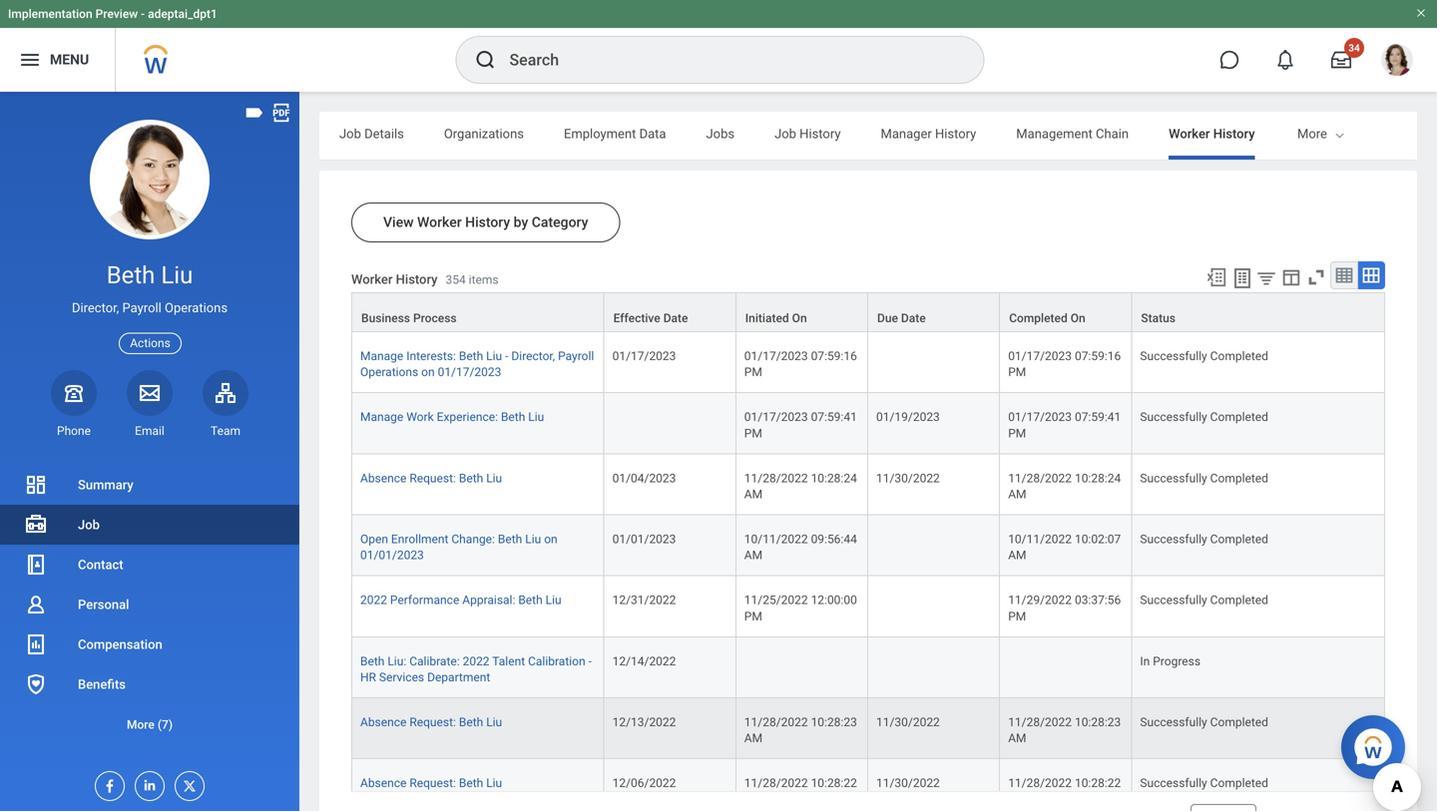Task type: describe. For each thing, give the bounding box(es) containing it.
change:
[[452, 533, 495, 547]]

compensation link
[[0, 625, 299, 665]]

absence request: beth liu link for 12/13/2022
[[360, 712, 502, 730]]

completed for 11/28/2022 10:28:22 am
[[1210, 777, 1268, 791]]

2022 performance appraisal: beth liu link
[[360, 590, 562, 608]]

history inside button
[[465, 214, 510, 231]]

absence for 01/04/2023
[[360, 471, 407, 485]]

close environment banner image
[[1415, 7, 1427, 19]]

354
[[446, 273, 466, 287]]

team
[[211, 424, 241, 438]]

contact
[[78, 557, 123, 572]]

2 11/28/2022 10:28:23 am from the left
[[1008, 716, 1124, 746]]

open enrollment change: beth liu on 01/01/2023
[[360, 533, 558, 563]]

contact image
[[24, 553, 48, 577]]

department
[[427, 671, 490, 685]]

successfully completed for 01/17/2023 07:59:16 pm
[[1140, 349, 1268, 363]]

8 row from the top
[[351, 699, 1385, 760]]

12/31/2022
[[612, 594, 676, 608]]

director, payroll operations
[[72, 301, 228, 316]]

table image
[[1334, 265, 1354, 285]]

phone beth liu element
[[51, 423, 97, 439]]

progress
[[1153, 655, 1201, 669]]

row containing business process
[[351, 293, 1385, 332]]

job history
[[775, 126, 841, 141]]

view worker history by category
[[383, 214, 588, 231]]

2 11/28/2022 10:28:22 am from the left
[[1008, 777, 1124, 807]]

01/01/2023 inside open enrollment change: beth liu on 01/01/2023
[[360, 549, 424, 563]]

effective date button
[[604, 294, 735, 331]]

(7)
[[158, 718, 173, 732]]

date for due date
[[901, 311, 926, 325]]

pagination element
[[1269, 793, 1385, 811]]

more (7) button
[[0, 705, 299, 745]]

completed for 01/17/2023 07:59:16 pm
[[1210, 349, 1268, 363]]

jobs
[[706, 126, 735, 141]]

performance
[[390, 594, 459, 608]]

completed inside popup button
[[1009, 311, 1068, 325]]

pm inside '11/25/2022 12:00:00 pm'
[[744, 610, 762, 624]]

email button
[[127, 370, 173, 439]]

business process button
[[352, 294, 603, 331]]

3 absence request: beth liu from the top
[[360, 777, 502, 791]]

absence request: beth liu for 12/13/2022
[[360, 716, 502, 730]]

successfully completed for 11/28/2022 10:28:23 am
[[1140, 716, 1268, 730]]

worker inside view worker history by category button
[[417, 214, 462, 231]]

2 11/28/2022 10:28:24 am from the left
[[1008, 471, 1124, 502]]

beth inside beth liu: calibrate: 2022 talent calibration - hr services department
[[360, 655, 385, 669]]

tag image
[[244, 102, 265, 124]]

03:37:56
[[1075, 594, 1121, 608]]

completed for 11/28/2022 10:28:24 am
[[1210, 471, 1268, 485]]

0 vertical spatial 2022
[[360, 594, 387, 608]]

manage work experience: beth liu
[[360, 410, 544, 424]]

10/11/2022 09:56:44 am
[[744, 533, 860, 563]]

by
[[514, 214, 528, 231]]

export to worksheets image
[[1231, 266, 1255, 290]]

summary link
[[0, 465, 299, 505]]

absence request: beth liu for 01/04/2023
[[360, 471, 502, 485]]

more for more
[[1298, 126, 1327, 141]]

01/17/2023 inside manage interests: beth liu - director, payroll operations on 01/17/2023
[[438, 365, 501, 379]]

in progress
[[1140, 655, 1201, 669]]

1 10:28:22 from the left
[[811, 777, 857, 791]]

email
[[135, 424, 165, 438]]

job link
[[0, 505, 299, 545]]

2 10:28:23 from the left
[[1075, 716, 1121, 730]]

manager
[[881, 126, 932, 141]]

successfully completed for 11/29/2022 03:37:56 pm
[[1140, 594, 1268, 608]]

summary image
[[24, 473, 48, 497]]

timeline
[[1295, 126, 1345, 141]]

calibrate:
[[409, 655, 460, 669]]

absence for 12/13/2022
[[360, 716, 407, 730]]

3 request: from the top
[[410, 777, 456, 791]]

11/29/2022 03:37:56 pm
[[1008, 594, 1124, 624]]

completed for 11/29/2022 03:37:56 pm
[[1210, 594, 1268, 608]]

menu
[[50, 52, 89, 68]]

Search Workday  search field
[[510, 38, 943, 82]]

phone
[[57, 424, 91, 438]]

11/30/2022 for 11/28/2022 10:28:24 am
[[876, 471, 940, 485]]

3 absence from the top
[[360, 777, 407, 791]]

beth liu: calibrate: 2022 talent calibration - hr services department
[[360, 655, 592, 685]]

2022 performance appraisal: beth liu
[[360, 594, 562, 608]]

mail image
[[138, 381, 162, 405]]

pm inside 11/29/2022 03:37:56 pm
[[1008, 610, 1026, 624]]

am inside 10/11/2022 10:02:07 am
[[1008, 549, 1027, 563]]

summary
[[78, 478, 133, 493]]

history for worker history
[[1213, 126, 1255, 141]]

director, inside manage interests: beth liu - director, payroll operations on 01/17/2023
[[511, 349, 555, 363]]

34
[[1349, 42, 1360, 54]]

10/11/2022 for 10/11/2022 10:02:07 am
[[1008, 533, 1072, 547]]

row containing beth liu: calibrate: 2022 talent calibration - hr services department
[[351, 638, 1385, 699]]

beth inside open enrollment change: beth liu on 01/01/2023
[[498, 533, 522, 547]]

successfully for 01/17/2023 07:59:41 pm
[[1140, 410, 1207, 424]]

view
[[383, 214, 414, 231]]

open
[[360, 533, 388, 547]]

date for effective date
[[663, 311, 688, 325]]

history for job history
[[800, 126, 841, 141]]

work
[[406, 410, 434, 424]]

additiona
[[1384, 126, 1437, 141]]

2022 inside beth liu: calibrate: 2022 talent calibration - hr services department
[[463, 655, 490, 669]]

services
[[379, 671, 424, 685]]

x image
[[176, 773, 198, 794]]

phone button
[[51, 370, 97, 439]]

more (7) button
[[0, 713, 299, 737]]

email beth liu element
[[127, 423, 173, 439]]

due date
[[877, 311, 926, 325]]

2 01/17/2023 07:59:41 pm from the left
[[1008, 410, 1124, 440]]

preview
[[95, 7, 138, 21]]

personal link
[[0, 585, 299, 625]]

row containing manage work experience: beth liu
[[351, 393, 1385, 455]]

director, inside navigation pane region
[[72, 301, 119, 316]]

job for job details
[[339, 126, 361, 141]]

12/06/2022
[[612, 777, 676, 791]]

personal image
[[24, 593, 48, 617]]

manage interests: beth liu - director, payroll operations on 01/17/2023
[[360, 349, 594, 379]]

category
[[532, 214, 588, 231]]

on inside open enrollment change: beth liu on 01/01/2023
[[544, 533, 558, 547]]

process
[[413, 311, 457, 325]]

items
[[469, 273, 499, 287]]

1 11/28/2022 10:28:24 am from the left
[[744, 471, 860, 502]]

job inside navigation pane region
[[78, 518, 100, 532]]

4 row from the top
[[351, 455, 1385, 516]]

successfully for 11/28/2022 10:28:24 am
[[1140, 471, 1207, 485]]

implementation
[[8, 7, 93, 21]]

01/19/2023
[[876, 410, 940, 424]]

- inside manage interests: beth liu - director, payroll operations on 01/17/2023
[[505, 349, 508, 363]]

benefits
[[78, 677, 126, 692]]

job details
[[339, 126, 404, 141]]

- inside menu banner
[[141, 7, 145, 21]]

2 10:28:24 from the left
[[1075, 471, 1121, 485]]

1 11/28/2022 10:28:22 am from the left
[[744, 777, 860, 807]]

business
[[361, 311, 410, 325]]

notifications large image
[[1276, 50, 1296, 70]]

2 10:28:22 from the left
[[1075, 777, 1121, 791]]

calibration
[[528, 655, 586, 669]]



Task type: locate. For each thing, give the bounding box(es) containing it.
history left 354
[[396, 272, 438, 287]]

1 vertical spatial absence
[[360, 716, 407, 730]]

- inside beth liu: calibrate: 2022 talent calibration - hr services department
[[588, 655, 592, 669]]

1 vertical spatial absence request: beth liu
[[360, 716, 502, 730]]

1 vertical spatial request:
[[410, 716, 456, 730]]

01/04/2023
[[612, 471, 676, 485]]

on inside popup button
[[1071, 311, 1086, 325]]

on inside manage interests: beth liu - director, payroll operations on 01/17/2023
[[421, 365, 435, 379]]

0 vertical spatial payroll
[[122, 301, 161, 316]]

1 horizontal spatial 07:59:41
[[1075, 410, 1121, 424]]

10/11/2022 left "09:56:44"
[[744, 533, 808, 547]]

select to filter grid data image
[[1256, 267, 1278, 288]]

manager history
[[881, 126, 976, 141]]

job for job history
[[775, 126, 796, 141]]

1 11/28/2022 10:28:23 am from the left
[[744, 716, 860, 746]]

11/28/2022 10:28:24 am
[[744, 471, 860, 502], [1008, 471, 1124, 502]]

1 horizontal spatial 01/17/2023 07:59:16 pm
[[1008, 349, 1124, 379]]

09:56:44
[[811, 533, 857, 547]]

worker right chain
[[1169, 126, 1210, 141]]

implementation preview -   adeptai_dpt1
[[8, 7, 217, 21]]

menu banner
[[0, 0, 1437, 92]]

2 absence request: beth liu from the top
[[360, 716, 502, 730]]

1 absence request: beth liu link from the top
[[360, 468, 502, 485]]

0 vertical spatial 01/01/2023
[[612, 533, 676, 547]]

history left timeline
[[1213, 126, 1255, 141]]

worker for worker history 354 items
[[351, 272, 393, 287]]

0 vertical spatial -
[[141, 7, 145, 21]]

request: for 01/04/2023
[[410, 471, 456, 485]]

initiated
[[745, 311, 789, 325]]

2 request: from the top
[[410, 716, 456, 730]]

0 horizontal spatial 11/28/2022 10:28:24 am
[[744, 471, 860, 502]]

list containing summary
[[0, 465, 299, 745]]

am inside the 10/11/2022 09:56:44 am
[[744, 549, 763, 563]]

1 date from the left
[[663, 311, 688, 325]]

0 horizontal spatial 10:28:24
[[811, 471, 857, 485]]

2022
[[360, 594, 387, 608], [463, 655, 490, 669]]

effective
[[613, 311, 660, 325]]

on left "status"
[[1071, 311, 1086, 325]]

1 01/17/2023 07:59:16 pm from the left
[[744, 349, 860, 379]]

history left manager
[[800, 126, 841, 141]]

- down business process 'popup button'
[[505, 349, 508, 363]]

due date button
[[868, 294, 999, 331]]

1 manage from the top
[[360, 349, 403, 363]]

job up contact
[[78, 518, 100, 532]]

01/17/2023 07:59:16 pm down initiated on popup button at right
[[744, 349, 860, 379]]

business process
[[361, 311, 457, 325]]

34 button
[[1320, 38, 1364, 82]]

successfully completed for 10/11/2022 10:02:07 am
[[1140, 533, 1268, 547]]

5 successfully completed from the top
[[1140, 594, 1268, 608]]

manage interests: beth liu - director, payroll operations on 01/17/2023 link
[[360, 345, 594, 379]]

more for more (7)
[[127, 718, 155, 732]]

date right the due
[[901, 311, 926, 325]]

payroll inside navigation pane region
[[122, 301, 161, 316]]

11/25/2022 12:00:00 pm
[[744, 594, 860, 624]]

1 horizontal spatial 11/28/2022 10:28:24 am
[[1008, 471, 1124, 502]]

2022 up department
[[463, 655, 490, 669]]

data
[[639, 126, 666, 141]]

manage work experience: beth liu link
[[360, 406, 544, 424]]

on down interests:
[[421, 365, 435, 379]]

0 horizontal spatial on
[[792, 311, 807, 325]]

0 vertical spatial more
[[1298, 126, 1327, 141]]

appraisal:
[[462, 594, 515, 608]]

completed on button
[[1000, 294, 1131, 331]]

10:28:22
[[811, 777, 857, 791], [1075, 777, 1121, 791]]

0 vertical spatial manage
[[360, 349, 403, 363]]

0 horizontal spatial more
[[127, 718, 155, 732]]

benefits image
[[24, 673, 48, 697]]

0 vertical spatial operations
[[165, 301, 228, 316]]

manage inside manage interests: beth liu - director, payroll operations on 01/17/2023
[[360, 349, 403, 363]]

10:28:24
[[811, 471, 857, 485], [1075, 471, 1121, 485]]

01/01/2023
[[612, 533, 676, 547], [360, 549, 424, 563]]

11/28/2022 10:28:24 am up 10/11/2022 10:02:07 am
[[1008, 471, 1124, 502]]

pm
[[744, 365, 762, 379], [1008, 365, 1026, 379], [744, 427, 762, 440], [1008, 427, 1026, 440], [744, 610, 762, 624], [1008, 610, 1026, 624]]

in
[[1140, 655, 1150, 669]]

2 07:59:16 from the left
[[1075, 349, 1121, 363]]

0 horizontal spatial 2022
[[360, 594, 387, 608]]

0 vertical spatial request:
[[410, 471, 456, 485]]

history left by
[[465, 214, 510, 231]]

director, down beth liu
[[72, 301, 119, 316]]

worker history
[[1169, 126, 1255, 141]]

on
[[792, 311, 807, 325], [1071, 311, 1086, 325]]

list
[[0, 465, 299, 745]]

1 vertical spatial manage
[[360, 410, 403, 424]]

1 horizontal spatial operations
[[360, 365, 418, 379]]

6 successfully from the top
[[1140, 716, 1207, 730]]

0 horizontal spatial 10:28:23
[[811, 716, 857, 730]]

contact link
[[0, 545, 299, 585]]

9 row from the top
[[351, 760, 1385, 811]]

worker for worker history
[[1169, 126, 1210, 141]]

am
[[744, 488, 763, 502], [1008, 488, 1027, 502], [744, 549, 763, 563], [1008, 549, 1027, 563], [744, 732, 763, 746], [1008, 732, 1027, 746], [744, 793, 763, 807], [1008, 793, 1027, 807]]

3 absence request: beth liu link from the top
[[360, 773, 502, 791]]

1 on from the left
[[792, 311, 807, 325]]

manage down business
[[360, 349, 403, 363]]

10:28:24 up '10:02:07'
[[1075, 471, 1121, 485]]

more inside more (7) dropdown button
[[127, 718, 155, 732]]

1 vertical spatial on
[[544, 533, 558, 547]]

5 successfully from the top
[[1140, 594, 1207, 608]]

liu inside manage interests: beth liu - director, payroll operations on 01/17/2023
[[486, 349, 502, 363]]

0 horizontal spatial 01/17/2023 07:59:41 pm
[[744, 410, 860, 440]]

1 horizontal spatial -
[[505, 349, 508, 363]]

2022 left performance
[[360, 594, 387, 608]]

details
[[364, 126, 404, 141]]

0 horizontal spatial 11/28/2022 10:28:22 am
[[744, 777, 860, 807]]

status button
[[1132, 294, 1384, 331]]

0 horizontal spatial 10:28:22
[[811, 777, 857, 791]]

absence request: beth liu
[[360, 471, 502, 485], [360, 716, 502, 730], [360, 777, 502, 791]]

1 successfully completed from the top
[[1140, 349, 1268, 363]]

7 successfully completed from the top
[[1140, 777, 1268, 791]]

1 horizontal spatial 07:59:16
[[1075, 349, 1121, 363]]

1 07:59:41 from the left
[[811, 410, 857, 424]]

liu inside 'manage work experience: beth liu' link
[[528, 410, 544, 424]]

team link
[[203, 370, 249, 439]]

1 horizontal spatial date
[[901, 311, 926, 325]]

0 horizontal spatial on
[[421, 365, 435, 379]]

completed for 01/17/2023 07:59:41 pm
[[1210, 410, 1268, 424]]

job left details
[[339, 126, 361, 141]]

1 vertical spatial 11/30/2022
[[876, 716, 940, 730]]

on for initiated on
[[792, 311, 807, 325]]

beth liu
[[106, 261, 193, 289]]

1 horizontal spatial 2022
[[463, 655, 490, 669]]

history for manager history
[[935, 126, 976, 141]]

row containing manage interests: beth liu - director, payroll operations on 01/17/2023
[[351, 332, 1385, 393]]

chain
[[1096, 126, 1129, 141]]

1 vertical spatial 01/01/2023
[[360, 549, 424, 563]]

07:59:41
[[811, 410, 857, 424], [1075, 410, 1121, 424]]

11/29/2022
[[1008, 594, 1072, 608]]

10/11/2022
[[744, 533, 808, 547], [1008, 533, 1072, 547]]

-
[[141, 7, 145, 21], [505, 349, 508, 363], [588, 655, 592, 669]]

operations inside navigation pane region
[[165, 301, 228, 316]]

0 vertical spatial absence
[[360, 471, 407, 485]]

liu inside open enrollment change: beth liu on 01/01/2023
[[525, 533, 541, 547]]

2 successfully completed from the top
[[1140, 410, 1268, 424]]

01/17/2023 07:59:16 pm down completed on
[[1008, 349, 1124, 379]]

0 horizontal spatial date
[[663, 311, 688, 325]]

toolbar
[[1197, 262, 1385, 293]]

1 vertical spatial operations
[[360, 365, 418, 379]]

2 vertical spatial request:
[[410, 777, 456, 791]]

1 request: from the top
[[410, 471, 456, 485]]

07:59:16 down completed on popup button
[[1075, 349, 1121, 363]]

0 vertical spatial 11/30/2022
[[876, 471, 940, 485]]

- right calibration
[[588, 655, 592, 669]]

10/11/2022 for 10/11/2022 09:56:44 am
[[744, 533, 808, 547]]

manage
[[360, 349, 403, 363], [360, 410, 403, 424]]

2 on from the left
[[1071, 311, 1086, 325]]

0 horizontal spatial 07:59:41
[[811, 410, 857, 424]]

11/25/2022
[[744, 594, 808, 608]]

07:59:16 down initiated on popup button at right
[[811, 349, 857, 363]]

2 vertical spatial absence request: beth liu
[[360, 777, 502, 791]]

more
[[1298, 126, 1327, 141], [127, 718, 155, 732]]

6 successfully completed from the top
[[1140, 716, 1268, 730]]

linkedin image
[[136, 773, 158, 793]]

search image
[[474, 48, 498, 72]]

completed for 11/28/2022 10:28:23 am
[[1210, 716, 1268, 730]]

2 date from the left
[[901, 311, 926, 325]]

successfully for 01/17/2023 07:59:16 pm
[[1140, 349, 1207, 363]]

12:00:00
[[811, 594, 857, 608]]

3 11/30/2022 from the top
[[876, 777, 940, 791]]

manage for manage work experience: beth liu
[[360, 410, 403, 424]]

payroll inside manage interests: beth liu - director, payroll operations on 01/17/2023
[[558, 349, 594, 363]]

absence request: beth liu link for 01/04/2023
[[360, 468, 502, 485]]

phone image
[[60, 381, 88, 405]]

talent
[[492, 655, 525, 669]]

team beth liu element
[[203, 423, 249, 439]]

12/13/2022
[[612, 716, 676, 730]]

1 horizontal spatial 10:28:23
[[1075, 716, 1121, 730]]

operations down beth liu
[[165, 301, 228, 316]]

1 10:28:23 from the left
[[811, 716, 857, 730]]

1 10/11/2022 from the left
[[744, 533, 808, 547]]

2 vertical spatial 11/30/2022
[[876, 777, 940, 791]]

operations inside manage interests: beth liu - director, payroll operations on 01/17/2023
[[360, 365, 418, 379]]

2 vertical spatial -
[[588, 655, 592, 669]]

10/11/2022 inside 10/11/2022 10:02:07 am
[[1008, 533, 1072, 547]]

0 horizontal spatial operations
[[165, 301, 228, 316]]

beth inside navigation pane region
[[106, 261, 155, 289]]

2 vertical spatial absence
[[360, 777, 407, 791]]

12/14/2022
[[612, 655, 676, 669]]

initiated on
[[745, 311, 807, 325]]

personal
[[78, 597, 129, 612]]

1 vertical spatial payroll
[[558, 349, 594, 363]]

2 horizontal spatial -
[[588, 655, 592, 669]]

effective date
[[613, 311, 688, 325]]

successfully for 11/29/2022 03:37:56 pm
[[1140, 594, 1207, 608]]

click to view/edit grid preferences image
[[1281, 266, 1303, 288]]

hr
[[360, 671, 376, 685]]

management chain
[[1016, 126, 1129, 141]]

payroll
[[122, 301, 161, 316], [558, 349, 594, 363]]

1 horizontal spatial 10/11/2022
[[1008, 533, 1072, 547]]

tab list containing job details
[[319, 112, 1437, 160]]

cell
[[868, 332, 1000, 393], [604, 393, 736, 455], [868, 516, 1000, 577], [868, 577, 1000, 638], [736, 638, 868, 699], [868, 638, 1000, 699], [1000, 638, 1132, 699]]

1 vertical spatial -
[[505, 349, 508, 363]]

actions
[[130, 336, 170, 350]]

on right the change: at the left bottom
[[544, 533, 558, 547]]

successfully completed for 11/28/2022 10:28:24 am
[[1140, 471, 1268, 485]]

2 11/30/2022 from the top
[[876, 716, 940, 730]]

1 vertical spatial 2022
[[463, 655, 490, 669]]

worker up business
[[351, 272, 393, 287]]

row containing 2022 performance appraisal: beth liu
[[351, 577, 1385, 638]]

2 horizontal spatial worker
[[1169, 126, 1210, 141]]

6 row from the top
[[351, 577, 1385, 638]]

successfully
[[1140, 349, 1207, 363], [1140, 410, 1207, 424], [1140, 471, 1207, 485], [1140, 533, 1207, 547], [1140, 594, 1207, 608], [1140, 716, 1207, 730], [1140, 777, 1207, 791]]

1 01/17/2023 07:59:41 pm from the left
[[744, 410, 860, 440]]

1 horizontal spatial 11/28/2022 10:28:23 am
[[1008, 716, 1124, 746]]

2 manage from the top
[[360, 410, 403, 424]]

date
[[663, 311, 688, 325], [901, 311, 926, 325]]

0 horizontal spatial 10/11/2022
[[744, 533, 808, 547]]

successfully for 11/28/2022 10:28:22 am
[[1140, 777, 1207, 791]]

1 horizontal spatial director,
[[511, 349, 555, 363]]

2 vertical spatial worker
[[351, 272, 393, 287]]

3 successfully completed from the top
[[1140, 471, 1268, 485]]

beth liu: calibrate: 2022 talent calibration - hr services department link
[[360, 651, 592, 685]]

7 row from the top
[[351, 638, 1385, 699]]

0 vertical spatial on
[[421, 365, 435, 379]]

0 vertical spatial worker
[[1169, 126, 1210, 141]]

1 vertical spatial director,
[[511, 349, 555, 363]]

11/30/2022 for 11/28/2022 10:28:22 am
[[876, 777, 940, 791]]

successfully completed for 01/17/2023 07:59:41 pm
[[1140, 410, 1268, 424]]

1 horizontal spatial 10:28:24
[[1075, 471, 1121, 485]]

date right effective
[[663, 311, 688, 325]]

5 row from the top
[[351, 516, 1385, 577]]

0 horizontal spatial job
[[78, 518, 100, 532]]

2 absence from the top
[[360, 716, 407, 730]]

on
[[421, 365, 435, 379], [544, 533, 558, 547]]

on for completed on
[[1071, 311, 1086, 325]]

organizations
[[444, 126, 524, 141]]

0 horizontal spatial -
[[141, 7, 145, 21]]

1 vertical spatial more
[[127, 718, 155, 732]]

history for worker history 354 items
[[396, 272, 438, 287]]

1 horizontal spatial 10:28:22
[[1075, 777, 1121, 791]]

compensation
[[78, 637, 162, 652]]

1 vertical spatial absence request: beth liu link
[[360, 712, 502, 730]]

view printable version (pdf) image
[[270, 102, 292, 124]]

10/11/2022 10:02:07 am
[[1008, 533, 1124, 563]]

0 horizontal spatial director,
[[72, 301, 119, 316]]

0 horizontal spatial 07:59:16
[[811, 349, 857, 363]]

01/01/2023 down open
[[360, 549, 424, 563]]

1 horizontal spatial on
[[1071, 311, 1086, 325]]

1 horizontal spatial job
[[339, 126, 361, 141]]

operations
[[165, 301, 228, 316], [360, 365, 418, 379]]

absence
[[360, 471, 407, 485], [360, 716, 407, 730], [360, 777, 407, 791]]

4 successfully from the top
[[1140, 533, 1207, 547]]

enrollment
[[391, 533, 449, 547]]

1 absence request: beth liu from the top
[[360, 471, 502, 485]]

beth inside manage interests: beth liu - director, payroll operations on 01/17/2023
[[459, 349, 483, 363]]

liu inside 2022 performance appraisal: beth liu link
[[546, 594, 562, 608]]

2 10/11/2022 from the left
[[1008, 533, 1072, 547]]

0 vertical spatial absence request: beth liu link
[[360, 468, 502, 485]]

export to excel image
[[1206, 266, 1228, 288]]

completed for 10/11/2022 10:02:07 am
[[1210, 533, 1268, 547]]

0 horizontal spatial 01/17/2023 07:59:16 pm
[[744, 349, 860, 379]]

row containing open enrollment change: beth liu on 01/01/2023
[[351, 516, 1385, 577]]

0 horizontal spatial 01/01/2023
[[360, 549, 424, 563]]

07:59:16
[[811, 349, 857, 363], [1075, 349, 1121, 363]]

1 absence from the top
[[360, 471, 407, 485]]

0 vertical spatial absence request: beth liu
[[360, 471, 502, 485]]

history right manager
[[935, 126, 976, 141]]

adeptai_dpt1
[[148, 7, 217, 21]]

1 horizontal spatial payroll
[[558, 349, 594, 363]]

10:28:24 up "09:56:44"
[[811, 471, 857, 485]]

2 01/17/2023 07:59:16 pm from the left
[[1008, 349, 1124, 379]]

open enrollment change: beth liu on 01/01/2023 link
[[360, 529, 558, 563]]

- right preview at top
[[141, 7, 145, 21]]

3 successfully from the top
[[1140, 471, 1207, 485]]

10/11/2022 left '10:02:07'
[[1008, 533, 1072, 547]]

2 row from the top
[[351, 332, 1385, 393]]

1 07:59:16 from the left
[[811, 349, 857, 363]]

11/28/2022 10:28:23 am
[[744, 716, 860, 746], [1008, 716, 1124, 746]]

compensation image
[[24, 633, 48, 657]]

1 successfully from the top
[[1140, 349, 1207, 363]]

on right initiated
[[792, 311, 807, 325]]

1 horizontal spatial 01/01/2023
[[612, 533, 676, 547]]

director, down business process 'popup button'
[[511, 349, 555, 363]]

1 horizontal spatial more
[[1298, 126, 1327, 141]]

1 11/30/2022 from the top
[[876, 471, 940, 485]]

more down 34 button
[[1298, 126, 1327, 141]]

initiated on button
[[736, 294, 867, 331]]

01/17/2023 07:59:41 pm
[[744, 410, 860, 440], [1008, 410, 1124, 440]]

profile logan mcneil image
[[1381, 44, 1413, 80]]

2 vertical spatial absence request: beth liu link
[[360, 773, 502, 791]]

successfully for 11/28/2022 10:28:23 am
[[1140, 716, 1207, 730]]

liu inside navigation pane region
[[161, 261, 193, 289]]

navigation pane region
[[0, 92, 299, 811]]

operations down interests:
[[360, 365, 418, 379]]

manage for manage interests: beth liu - director, payroll operations on 01/17/2023
[[360, 349, 403, 363]]

2 horizontal spatial job
[[775, 126, 796, 141]]

manage left work
[[360, 410, 403, 424]]

job image
[[24, 513, 48, 537]]

more left (7)
[[127, 718, 155, 732]]

view team image
[[214, 381, 238, 405]]

0 horizontal spatial 11/28/2022 10:28:23 am
[[744, 716, 860, 746]]

3 row from the top
[[351, 393, 1385, 455]]

tab list
[[319, 112, 1437, 160]]

expand table image
[[1361, 265, 1381, 285]]

1 horizontal spatial 11/28/2022 10:28:22 am
[[1008, 777, 1124, 807]]

2 successfully from the top
[[1140, 410, 1207, 424]]

employment
[[564, 126, 636, 141]]

11/30/2022 for 11/28/2022 10:28:23 am
[[876, 716, 940, 730]]

10/11/2022 inside the 10/11/2022 09:56:44 am
[[744, 533, 808, 547]]

0 horizontal spatial payroll
[[122, 301, 161, 316]]

inbox large image
[[1331, 50, 1351, 70]]

request:
[[410, 471, 456, 485], [410, 716, 456, 730], [410, 777, 456, 791]]

7 successfully from the top
[[1140, 777, 1207, 791]]

0 horizontal spatial worker
[[351, 272, 393, 287]]

2 07:59:41 from the left
[[1075, 410, 1121, 424]]

10:02:07
[[1075, 533, 1121, 547]]

fullscreen image
[[1306, 266, 1327, 288]]

1 horizontal spatial on
[[544, 533, 558, 547]]

justify image
[[18, 48, 42, 72]]

job right jobs at top
[[775, 126, 796, 141]]

request: for 12/13/2022
[[410, 716, 456, 730]]

4 successfully completed from the top
[[1140, 533, 1268, 547]]

benefits link
[[0, 665, 299, 705]]

2 absence request: beth liu link from the top
[[360, 712, 502, 730]]

more (7)
[[127, 718, 173, 732]]

successfully completed for 11/28/2022 10:28:22 am
[[1140, 777, 1268, 791]]

1 horizontal spatial 01/17/2023 07:59:41 pm
[[1008, 410, 1124, 440]]

worker inside tab list
[[1169, 126, 1210, 141]]

0 vertical spatial director,
[[72, 301, 119, 316]]

successfully for 10/11/2022 10:02:07 am
[[1140, 533, 1207, 547]]

1 vertical spatial worker
[[417, 214, 462, 231]]

status
[[1141, 311, 1176, 325]]

1 10:28:24 from the left
[[811, 471, 857, 485]]

01/01/2023 down 01/04/2023
[[612, 533, 676, 547]]

worker right view
[[417, 214, 462, 231]]

on inside popup button
[[792, 311, 807, 325]]

facebook image
[[96, 773, 118, 794]]

11/28/2022 10:28:24 am up the 10/11/2022 09:56:44 am
[[744, 471, 860, 502]]

actions button
[[119, 333, 181, 354]]

due
[[877, 311, 898, 325]]

1 row from the top
[[351, 293, 1385, 332]]

row
[[351, 293, 1385, 332], [351, 332, 1385, 393], [351, 393, 1385, 455], [351, 455, 1385, 516], [351, 516, 1385, 577], [351, 577, 1385, 638], [351, 638, 1385, 699], [351, 699, 1385, 760], [351, 760, 1385, 811]]

1 horizontal spatial worker
[[417, 214, 462, 231]]



Task type: vqa. For each thing, say whether or not it's contained in the screenshot.
On related to Initiated On
yes



